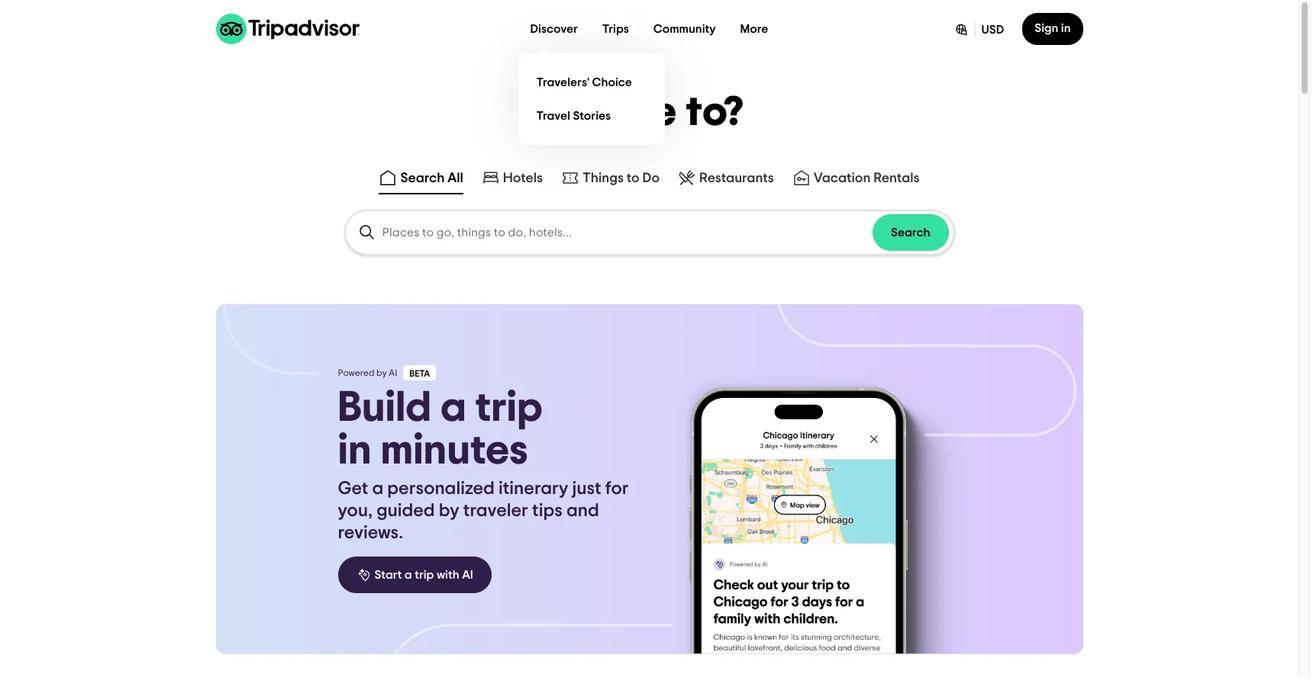 Task type: locate. For each thing, give the bounding box(es) containing it.
a inside button
[[405, 570, 412, 582]]

0 vertical spatial trip
[[475, 387, 543, 430]]

0 horizontal spatial search
[[400, 172, 445, 186]]

1 vertical spatial in
[[338, 430, 372, 473]]

search all button
[[376, 166, 466, 195]]

trip inside 'build a trip in minutes get a personalized itinerary just for you, guided by traveler tips and reviews.'
[[475, 387, 543, 430]]

vacation rentals link
[[792, 169, 920, 187]]

trip for ai
[[415, 570, 434, 582]]

trips
[[602, 23, 629, 35]]

discover button
[[518, 14, 590, 44]]

search inside search box
[[891, 227, 930, 239]]

vacation
[[814, 172, 871, 186]]

trip
[[475, 387, 543, 430], [415, 570, 434, 582]]

with
[[437, 570, 459, 582]]

by right powered
[[376, 369, 387, 378]]

1 horizontal spatial ai
[[462, 570, 473, 582]]

1 horizontal spatial trip
[[475, 387, 543, 430]]

for
[[605, 480, 629, 499]]

1 horizontal spatial by
[[439, 502, 459, 521]]

1 horizontal spatial a
[[405, 570, 412, 582]]

0 horizontal spatial trip
[[415, 570, 434, 582]]

by
[[376, 369, 387, 378], [439, 502, 459, 521]]

usd
[[982, 24, 1004, 36]]

more
[[740, 23, 768, 35]]

search search field containing search
[[345, 211, 953, 254]]

Search search field
[[345, 211, 953, 254], [382, 226, 873, 240]]

vacation rentals button
[[789, 166, 923, 195]]

in
[[1061, 22, 1071, 34], [338, 430, 372, 473]]

restaurants button
[[675, 166, 777, 195]]

restaurants
[[699, 172, 774, 186]]

ai left "beta"
[[389, 369, 397, 378]]

1 horizontal spatial in
[[1061, 22, 1071, 34]]

search inside tab list
[[400, 172, 445, 186]]

in up get
[[338, 430, 372, 473]]

ai right the with
[[462, 570, 473, 582]]

search for search
[[891, 227, 930, 239]]

search left all
[[400, 172, 445, 186]]

things to do
[[583, 172, 660, 186]]

sign in
[[1035, 22, 1071, 34]]

tab list
[[0, 163, 1299, 198]]

a right start
[[405, 570, 412, 582]]

and
[[566, 502, 599, 521]]

2 vertical spatial a
[[405, 570, 412, 582]]

search image
[[358, 224, 376, 242]]

reviews.
[[338, 525, 403, 543]]

search down rentals
[[891, 227, 930, 239]]

powered by ai
[[338, 369, 397, 378]]

vacation rentals
[[814, 172, 920, 186]]

traveler
[[463, 502, 528, 521]]

0 horizontal spatial a
[[372, 480, 383, 499]]

just
[[572, 480, 601, 499]]

more button
[[728, 14, 781, 44]]

1 vertical spatial ai
[[462, 570, 473, 582]]

1 vertical spatial search
[[891, 227, 930, 239]]

0 vertical spatial in
[[1061, 22, 1071, 34]]

by inside 'build a trip in minutes get a personalized itinerary just for you, guided by traveler tips and reviews.'
[[439, 502, 459, 521]]

0 vertical spatial ai
[[389, 369, 397, 378]]

to?
[[686, 92, 744, 134]]

travel
[[536, 110, 570, 122]]

2 horizontal spatial a
[[440, 387, 466, 430]]

hotels
[[503, 172, 543, 186]]

1 vertical spatial trip
[[415, 570, 434, 582]]

0 horizontal spatial in
[[338, 430, 372, 473]]

start a trip with ai
[[374, 570, 473, 582]]

menu
[[518, 53, 665, 145]]

ai
[[389, 369, 397, 378], [462, 570, 473, 582]]

all
[[448, 172, 463, 186]]

beta
[[410, 370, 430, 379]]

tips
[[532, 502, 563, 521]]

in right sign
[[1061, 22, 1071, 34]]

menu containing travelers' choice
[[518, 53, 665, 145]]

choice
[[592, 76, 632, 88]]

hotels button
[[479, 166, 546, 195]]

a right get
[[372, 480, 383, 499]]

0 vertical spatial search
[[400, 172, 445, 186]]

0 vertical spatial by
[[376, 369, 387, 378]]

rentals
[[874, 172, 920, 186]]

0 horizontal spatial by
[[376, 369, 387, 378]]

in inside 'build a trip in minutes get a personalized itinerary just for you, guided by traveler tips and reviews.'
[[338, 430, 372, 473]]

trip inside button
[[415, 570, 434, 582]]

build a trip in minutes get a personalized itinerary just for you, guided by traveler tips and reviews.
[[338, 387, 629, 543]]

0 vertical spatial a
[[440, 387, 466, 430]]

a right build
[[440, 387, 466, 430]]

things to do button
[[558, 166, 663, 195]]

1 horizontal spatial search
[[891, 227, 930, 239]]

where to?
[[554, 92, 744, 134]]

0 horizontal spatial ai
[[389, 369, 397, 378]]

by down personalized
[[439, 502, 459, 521]]

search
[[400, 172, 445, 186], [891, 227, 930, 239]]

a
[[440, 387, 466, 430], [372, 480, 383, 499], [405, 570, 412, 582]]

1 vertical spatial by
[[439, 502, 459, 521]]

search search field down do
[[345, 211, 953, 254]]

search search field down to
[[382, 226, 873, 240]]



Task type: describe. For each thing, give the bounding box(es) containing it.
sign in link
[[1023, 13, 1083, 45]]

discover
[[530, 23, 578, 35]]

start
[[374, 570, 402, 582]]

community
[[653, 23, 716, 35]]

trip for minutes
[[475, 387, 543, 430]]

a for build
[[440, 387, 466, 430]]

personalized
[[387, 480, 495, 499]]

sign
[[1035, 22, 1059, 34]]

you,
[[338, 502, 373, 521]]

powered
[[338, 369, 374, 378]]

1 vertical spatial a
[[372, 480, 383, 499]]

where
[[554, 92, 677, 134]]

hotels link
[[482, 169, 543, 187]]

build
[[338, 387, 431, 430]]

search for search all
[[400, 172, 445, 186]]

stories
[[573, 110, 611, 122]]

ai inside button
[[462, 570, 473, 582]]

itinerary
[[499, 480, 568, 499]]

travel stories
[[536, 110, 611, 122]]

things
[[583, 172, 624, 186]]

trips button
[[590, 14, 641, 44]]

travelers'
[[536, 76, 590, 88]]

start a trip with ai button
[[338, 557, 491, 594]]

usd button
[[941, 13, 1016, 45]]

community button
[[641, 14, 728, 44]]

travel stories link
[[530, 99, 652, 133]]

tripadvisor image
[[216, 14, 359, 44]]

to
[[627, 172, 640, 186]]

minutes
[[381, 430, 528, 473]]

search all
[[400, 172, 463, 186]]

get
[[338, 480, 368, 499]]

do
[[643, 172, 660, 186]]

a for start
[[405, 570, 412, 582]]

restaurants link
[[678, 169, 774, 187]]

search button
[[873, 215, 949, 251]]

tab list containing search all
[[0, 163, 1299, 198]]

things to do link
[[561, 169, 660, 187]]

guided
[[377, 502, 435, 521]]

travelers' choice
[[536, 76, 632, 88]]

travelers' choice link
[[530, 66, 652, 99]]



Task type: vqa. For each thing, say whether or not it's contained in the screenshot.
the bottommost trip
yes



